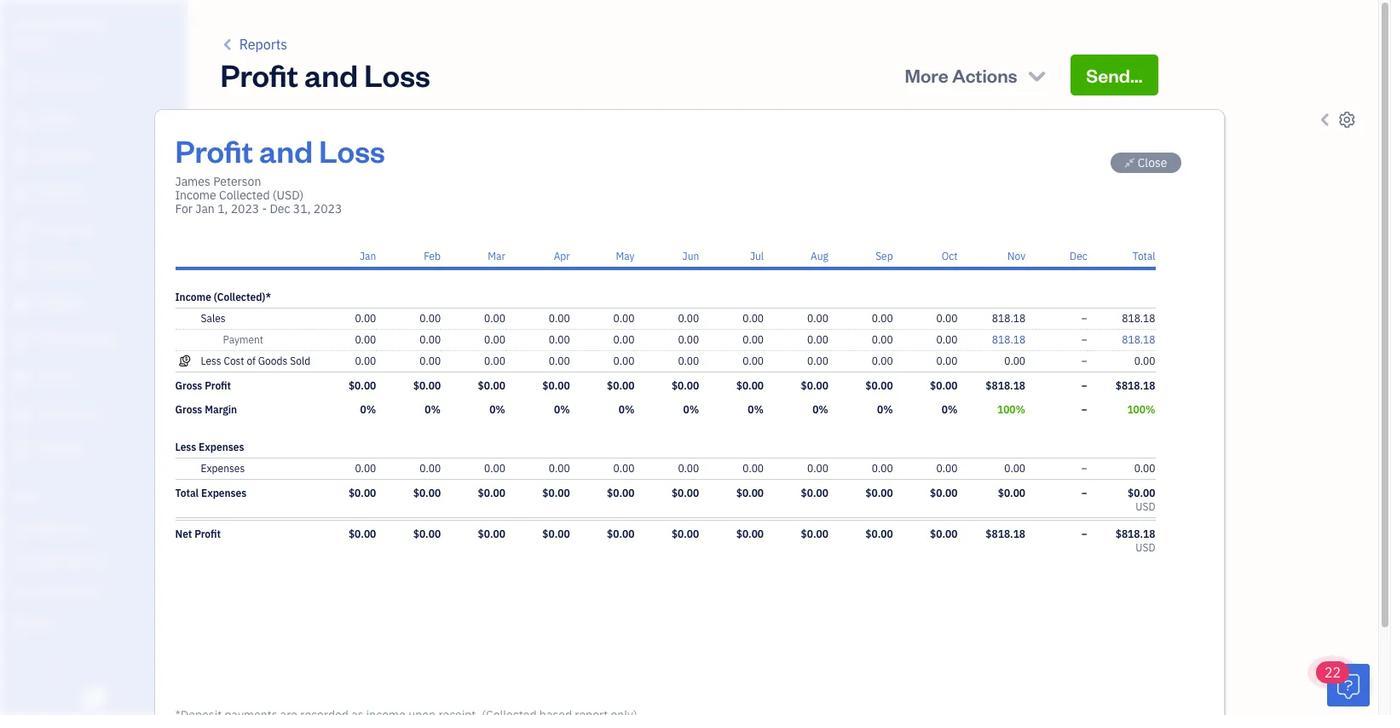 Task type: locate. For each thing, give the bounding box(es) containing it.
0 vertical spatial james
[[14, 15, 52, 32]]

profit
[[220, 55, 298, 95], [175, 130, 253, 170], [205, 379, 231, 392], [194, 528, 221, 540]]

gross down gross profit
[[175, 403, 202, 416]]

1 category image from the top
[[175, 312, 194, 326]]

loss inside profit and loss james peterson income collected (usd) for jan 1, 2023 - dec 31, 2023
[[319, 130, 385, 170]]

and for profit and loss james peterson income collected (usd) for jan 1, 2023 - dec 31, 2023
[[259, 130, 313, 170]]

0.00
[[355, 312, 376, 325], [420, 312, 441, 325], [484, 312, 505, 325], [549, 312, 570, 325], [613, 312, 635, 325], [678, 312, 699, 325], [743, 312, 764, 325], [807, 312, 829, 325], [872, 312, 893, 325], [937, 312, 958, 325], [355, 333, 376, 346], [420, 333, 441, 346], [484, 333, 505, 346], [549, 333, 570, 346], [613, 333, 635, 346], [678, 333, 699, 346], [743, 333, 764, 346], [807, 333, 829, 346], [872, 333, 893, 346], [937, 333, 958, 346], [355, 355, 376, 367], [420, 355, 441, 367], [484, 355, 505, 367], [549, 355, 570, 367], [613, 355, 635, 367], [678, 355, 699, 367], [743, 355, 764, 367], [807, 355, 829, 367], [872, 355, 893, 367], [937, 355, 958, 367], [1004, 355, 1026, 367], [1134, 355, 1156, 367], [355, 462, 376, 475], [420, 462, 441, 475], [484, 462, 505, 475], [549, 462, 570, 475], [613, 462, 635, 475], [678, 462, 699, 475], [743, 462, 764, 475], [807, 462, 829, 475], [872, 462, 893, 475], [937, 462, 958, 475], [1004, 462, 1026, 475], [1134, 462, 1156, 475]]

gross
[[175, 379, 202, 392], [175, 403, 202, 416]]

sales
[[201, 312, 226, 325]]

gross for gross margin
[[175, 403, 202, 416]]

and right items
[[41, 553, 59, 567]]

usd up $818.18 usd
[[1136, 500, 1156, 513]]

less down gross margin
[[175, 441, 196, 454]]

0 vertical spatial expenses
[[199, 441, 244, 454]]

total
[[1133, 250, 1156, 263], [175, 487, 199, 500]]

0 vertical spatial less
[[201, 355, 221, 367]]

6 0% from the left
[[683, 403, 699, 416]]

0 horizontal spatial 100%
[[997, 403, 1026, 416]]

profit up margin
[[205, 379, 231, 392]]

estimate image
[[11, 149, 32, 166]]

apr
[[554, 250, 570, 263]]

0 vertical spatial peterson
[[54, 15, 105, 32]]

1 vertical spatial category image
[[175, 462, 194, 476]]

dec inside profit and loss james peterson income collected (usd) for jan 1, 2023 - dec 31, 2023
[[270, 201, 290, 217]]

-
[[262, 201, 267, 217]]

reports
[[239, 36, 287, 53]]

category image for sales
[[175, 312, 194, 326]]

settingscog image
[[1338, 110, 1356, 130]]

less expenses
[[175, 441, 244, 454]]

1 vertical spatial income
[[175, 291, 211, 303]]

more actions
[[905, 63, 1017, 87]]

total for total
[[1133, 250, 1156, 263]]

jun
[[682, 250, 699, 263]]

2023 right 31,
[[314, 201, 342, 217]]

jan
[[195, 201, 215, 217], [360, 250, 376, 263]]

aug
[[811, 250, 829, 263]]

100%
[[997, 403, 1026, 416], [1127, 403, 1156, 416]]

dec right nov
[[1070, 250, 1088, 263]]

team members
[[13, 522, 87, 535]]

items and services
[[13, 553, 103, 567]]

and right reports button
[[304, 55, 358, 95]]

dec right "-"
[[270, 201, 290, 217]]

2 usd from the top
[[1136, 541, 1156, 554]]

client image
[[11, 113, 32, 130]]

1 vertical spatial less
[[175, 441, 196, 454]]

less down category image at left
[[201, 355, 221, 367]]

expenses
[[199, 441, 244, 454], [201, 462, 245, 475], [201, 487, 247, 500]]

22 button
[[1316, 662, 1370, 707]]

0 horizontal spatial total
[[175, 487, 199, 500]]

0 vertical spatial gross
[[175, 379, 202, 392]]

7 − from the top
[[1081, 487, 1088, 500]]

0 horizontal spatial 818.18 link
[[992, 333, 1026, 346]]

project image
[[11, 296, 32, 313]]

and inside profit and loss james peterson income collected (usd) for jan 1, 2023 - dec 31, 2023
[[259, 130, 313, 170]]

usd inside $0.00 usd
[[1136, 500, 1156, 513]]

income up sales
[[175, 291, 211, 303]]

resource center badge image
[[1327, 664, 1370, 707]]

expenses for less expenses
[[199, 441, 244, 454]]

usd inside $818.18 usd
[[1136, 541, 1156, 554]]

0 vertical spatial total
[[1133, 250, 1156, 263]]

0 horizontal spatial dec
[[270, 201, 290, 217]]

2023 left "-"
[[231, 201, 259, 217]]

less for less cost of goods sold
[[201, 355, 221, 367]]

1 vertical spatial gross
[[175, 403, 202, 416]]

peterson
[[54, 15, 105, 32], [213, 174, 261, 189]]

2 vertical spatial and
[[41, 553, 59, 567]]

0 vertical spatial income
[[175, 188, 216, 203]]

of
[[247, 355, 256, 367]]

gross margin
[[175, 403, 237, 416]]

profit up collected on the top left of page
[[175, 130, 253, 170]]

0 horizontal spatial peterson
[[54, 15, 105, 32]]

0 horizontal spatial less
[[175, 441, 196, 454]]

usd
[[1136, 500, 1156, 513], [1136, 541, 1156, 554]]

6 − from the top
[[1081, 462, 1088, 475]]

0 vertical spatial category image
[[175, 312, 194, 326]]

dec
[[270, 201, 290, 217], [1070, 250, 1088, 263]]

2 gross from the top
[[175, 403, 202, 416]]

and up the (usd)
[[259, 130, 313, 170]]

0%
[[360, 403, 376, 416], [425, 403, 441, 416], [489, 403, 505, 416], [554, 403, 570, 416], [619, 403, 635, 416], [683, 403, 699, 416], [748, 403, 764, 416], [813, 403, 829, 416], [877, 403, 893, 416], [942, 403, 958, 416]]

jul
[[750, 250, 764, 263]]

peterson inside james peterson owner
[[54, 15, 105, 32]]

chart image
[[11, 406, 32, 423]]

1 vertical spatial usd
[[1136, 541, 1156, 554]]

invoice image
[[11, 186, 32, 203]]

total expenses
[[175, 487, 247, 500]]

1 horizontal spatial less
[[201, 355, 221, 367]]

1 vertical spatial james
[[175, 174, 210, 189]]

818.18
[[992, 312, 1026, 325], [1122, 312, 1156, 325], [992, 333, 1026, 346], [1122, 333, 1156, 346]]

1 vertical spatial expenses
[[201, 462, 245, 475]]

expense image
[[11, 259, 32, 276]]

0 vertical spatial usd
[[1136, 500, 1156, 513]]

income
[[175, 188, 216, 203], [175, 291, 211, 303]]

1 horizontal spatial total
[[1133, 250, 1156, 263]]

and inside main element
[[41, 553, 59, 567]]

category image
[[175, 312, 194, 326], [175, 462, 194, 476]]

2 vertical spatial expenses
[[201, 487, 247, 500]]

bank
[[13, 585, 37, 598]]

timer image
[[11, 332, 32, 350]]

1 vertical spatial loss
[[319, 130, 385, 170]]

income left the 1,
[[175, 188, 216, 203]]

send… button
[[1071, 55, 1158, 95]]

gross up gross margin
[[175, 379, 202, 392]]

1,
[[217, 201, 228, 217]]

1 vertical spatial and
[[259, 130, 313, 170]]

james inside profit and loss james peterson income collected (usd) for jan 1, 2023 - dec 31, 2023
[[175, 174, 210, 189]]

james up owner
[[14, 15, 52, 32]]

category image down less expenses
[[175, 462, 194, 476]]

2 category image from the top
[[175, 462, 194, 476]]

1 horizontal spatial peterson
[[213, 174, 261, 189]]

5 0% from the left
[[619, 403, 635, 416]]

0 vertical spatial jan
[[195, 201, 215, 217]]

$0.00 usd
[[1128, 487, 1156, 513]]

818.18 link
[[992, 333, 1026, 346], [1122, 333, 1156, 346]]

31,
[[293, 201, 311, 217]]

1 usd from the top
[[1136, 500, 1156, 513]]

1 income from the top
[[175, 188, 216, 203]]

profit right "net"
[[194, 528, 221, 540]]

1 horizontal spatial 2023
[[314, 201, 342, 217]]

0 vertical spatial loss
[[364, 55, 430, 95]]

usd down $0.00 usd
[[1136, 541, 1156, 554]]

0 horizontal spatial 2023
[[231, 201, 259, 217]]

profit and loss
[[220, 55, 430, 95]]

and
[[304, 55, 358, 95], [259, 130, 313, 170], [41, 553, 59, 567]]

$0.00
[[349, 379, 376, 392], [413, 379, 441, 392], [478, 379, 505, 392], [542, 379, 570, 392], [607, 379, 635, 392], [672, 379, 699, 392], [736, 379, 764, 392], [801, 379, 829, 392], [866, 379, 893, 392], [930, 379, 958, 392], [349, 487, 376, 500], [413, 487, 441, 500], [478, 487, 505, 500], [542, 487, 570, 500], [607, 487, 635, 500], [672, 487, 699, 500], [736, 487, 764, 500], [801, 487, 829, 500], [866, 487, 893, 500], [930, 487, 958, 500], [998, 487, 1026, 500], [1128, 487, 1156, 500], [349, 528, 376, 540], [413, 528, 441, 540], [478, 528, 505, 540], [542, 528, 570, 540], [607, 528, 635, 540], [672, 528, 699, 540], [736, 528, 764, 540], [801, 528, 829, 540], [866, 528, 893, 540], [930, 528, 958, 540]]

category image left sales
[[175, 312, 194, 326]]

peterson inside profit and loss james peterson income collected (usd) for jan 1, 2023 - dec 31, 2023
[[213, 174, 261, 189]]

1 gross from the top
[[175, 379, 202, 392]]

2023
[[231, 201, 259, 217], [314, 201, 342, 217]]

4 0% from the left
[[554, 403, 570, 416]]

apps
[[13, 490, 38, 504]]

jan left feb
[[360, 250, 376, 263]]

2 100% from the left
[[1127, 403, 1156, 416]]

gross for gross profit
[[175, 379, 202, 392]]

1 horizontal spatial 818.18 link
[[1122, 333, 1156, 346]]

1 vertical spatial peterson
[[213, 174, 261, 189]]

dashboard image
[[11, 76, 32, 93]]

less for less expenses
[[175, 441, 196, 454]]

8 − from the top
[[1081, 528, 1088, 540]]

1 vertical spatial dec
[[1070, 250, 1088, 263]]

4 − from the top
[[1081, 379, 1088, 392]]

1 vertical spatial total
[[175, 487, 199, 500]]

−
[[1081, 312, 1088, 325], [1081, 333, 1088, 346], [1081, 355, 1088, 367], [1081, 379, 1088, 392], [1081, 403, 1088, 416], [1081, 462, 1088, 475], [1081, 487, 1088, 500], [1081, 528, 1088, 540]]

0 vertical spatial dec
[[270, 201, 290, 217]]

1 0% from the left
[[360, 403, 376, 416]]

0 horizontal spatial james
[[14, 15, 52, 32]]

1 horizontal spatial james
[[175, 174, 210, 189]]

0 horizontal spatial jan
[[195, 201, 215, 217]]

james
[[14, 15, 52, 32], [175, 174, 210, 189]]

$818.18
[[986, 379, 1026, 392], [1116, 379, 1156, 392], [986, 528, 1026, 540], [1116, 528, 1156, 540]]

0 vertical spatial and
[[304, 55, 358, 95]]

loss
[[364, 55, 430, 95], [319, 130, 385, 170]]

profit down reports
[[220, 55, 298, 95]]

$818.18 usd
[[1116, 528, 1156, 554]]

less
[[201, 355, 221, 367], [175, 441, 196, 454]]

1 vertical spatial jan
[[360, 250, 376, 263]]

jan left the 1,
[[195, 201, 215, 217]]

8 0% from the left
[[813, 403, 829, 416]]

3 − from the top
[[1081, 355, 1088, 367]]

james up 'for'
[[175, 174, 210, 189]]

1 horizontal spatial 100%
[[1127, 403, 1156, 416]]

bank connections
[[13, 585, 100, 598]]



Task type: vqa. For each thing, say whether or not it's contained in the screenshot.
FreshBooks icon at bottom
yes



Task type: describe. For each thing, give the bounding box(es) containing it.
net profit
[[175, 528, 221, 540]]

expenses for total expenses
[[201, 487, 247, 500]]

chevrondown image
[[1025, 63, 1049, 87]]

chevronleft image
[[220, 34, 236, 55]]

1 horizontal spatial dec
[[1070, 250, 1088, 263]]

loss for profit and loss james peterson income collected (usd) for jan 1, 2023 - dec 31, 2023
[[319, 130, 385, 170]]

usd for $0.00 usd
[[1136, 500, 1156, 513]]

cost
[[224, 355, 244, 367]]

margin
[[205, 403, 237, 416]]

less cost of goods sold
[[201, 355, 310, 367]]

sep
[[876, 250, 893, 263]]

freshbooks image
[[80, 688, 107, 708]]

reports button
[[220, 34, 287, 55]]

10 0% from the left
[[942, 403, 958, 416]]

compress image
[[1125, 156, 1135, 170]]

goods
[[258, 355, 288, 367]]

category image
[[197, 333, 216, 347]]

actions
[[952, 63, 1017, 87]]

gross profit
[[175, 379, 231, 392]]

feb
[[424, 250, 441, 263]]

items and services link
[[4, 546, 182, 575]]

1 818.18 link from the left
[[992, 333, 1026, 346]]

jan inside profit and loss james peterson income collected (usd) for jan 1, 2023 - dec 31, 2023
[[195, 201, 215, 217]]

total for total expenses
[[175, 487, 199, 500]]

2 0% from the left
[[425, 403, 441, 416]]

2 818.18 link from the left
[[1122, 333, 1156, 346]]

more actions button
[[889, 55, 1064, 95]]

and for items and services
[[41, 553, 59, 567]]

may
[[616, 250, 635, 263]]

close button
[[1111, 153, 1181, 173]]

income inside profit and loss james peterson income collected (usd) for jan 1, 2023 - dec 31, 2023
[[175, 188, 216, 203]]

settings
[[13, 616, 52, 630]]

profit and loss james peterson income collected (usd) for jan 1, 2023 - dec 31, 2023
[[175, 130, 385, 217]]

(collected)*
[[214, 291, 271, 303]]

7 0% from the left
[[748, 403, 764, 416]]

more
[[905, 63, 949, 87]]

payment
[[223, 333, 263, 346]]

5 − from the top
[[1081, 403, 1088, 416]]

income (collected)*
[[175, 291, 271, 303]]

and for profit and loss
[[304, 55, 358, 95]]

nov
[[1008, 250, 1026, 263]]

apps link
[[4, 483, 182, 512]]

team
[[13, 522, 40, 535]]

money image
[[11, 369, 32, 386]]

(usd)
[[273, 188, 304, 203]]

loss for profit and loss
[[364, 55, 430, 95]]

send…
[[1086, 63, 1143, 87]]

9 0% from the left
[[877, 403, 893, 416]]

22
[[1325, 664, 1341, 681]]

team members link
[[4, 514, 182, 544]]

3 0% from the left
[[489, 403, 505, 416]]

2 − from the top
[[1081, 333, 1088, 346]]

usd for $818.18 usd
[[1136, 541, 1156, 554]]

1 100% from the left
[[997, 403, 1026, 416]]

1 2023 from the left
[[231, 201, 259, 217]]

connections
[[39, 585, 100, 598]]

for
[[175, 201, 193, 217]]

members
[[42, 522, 87, 535]]

close
[[1138, 155, 1167, 170]]

collected
[[219, 188, 270, 203]]

net
[[175, 528, 192, 540]]

main element
[[0, 0, 230, 715]]

1 horizontal spatial jan
[[360, 250, 376, 263]]

category image for expenses
[[175, 462, 194, 476]]

1 − from the top
[[1081, 312, 1088, 325]]

mar
[[488, 250, 505, 263]]

oct
[[942, 250, 958, 263]]

2 income from the top
[[175, 291, 211, 303]]

report image
[[11, 442, 32, 459]]

chevronleft image
[[1317, 110, 1335, 130]]

owner
[[14, 34, 48, 48]]

items
[[13, 553, 39, 567]]

services
[[61, 553, 103, 567]]

settings link
[[4, 609, 182, 639]]

profit inside profit and loss james peterson income collected (usd) for jan 1, 2023 - dec 31, 2023
[[175, 130, 253, 170]]

james peterson owner
[[14, 15, 105, 48]]

sold
[[290, 355, 310, 367]]

payment image
[[11, 223, 32, 240]]

2 2023 from the left
[[314, 201, 342, 217]]

bank connections link
[[4, 577, 182, 607]]

james inside james peterson owner
[[14, 15, 52, 32]]



